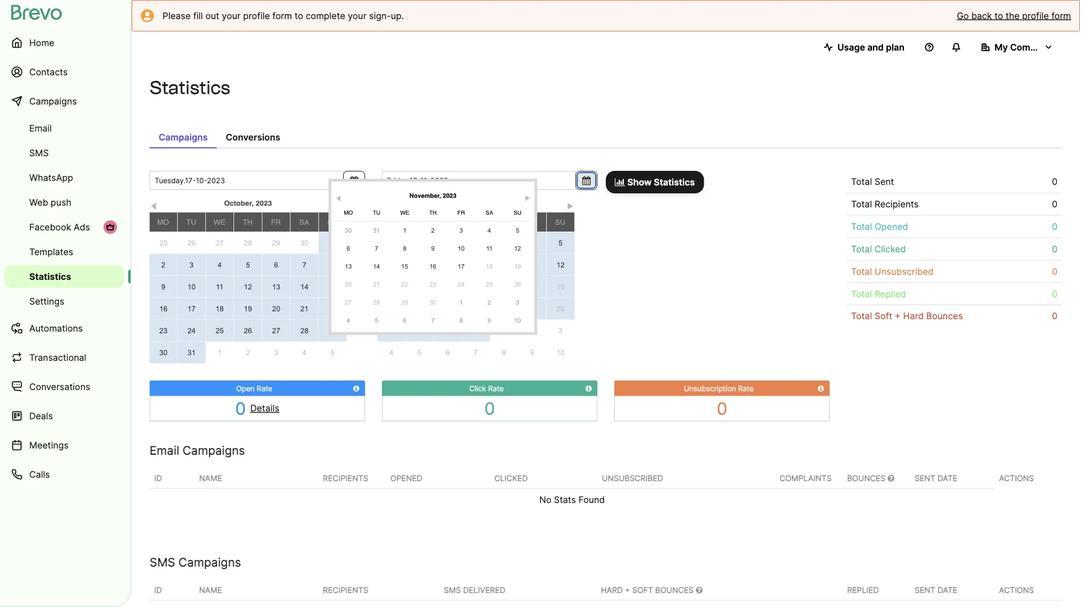 Task type: locate. For each thing, give the bounding box(es) containing it.
tu
[[373, 210, 380, 216], [186, 218, 196, 226], [414, 218, 424, 226]]

total down total unsubscribed
[[851, 288, 872, 299]]

1 rate from the left
[[257, 384, 272, 393]]

we for 1
[[400, 210, 409, 216]]

profile inside go back to the profile form link
[[1022, 10, 1049, 21]]

october, 2023 link
[[177, 196, 319, 210]]

0 horizontal spatial 18 link
[[206, 298, 234, 320]]

rate right 'unsubscription'
[[738, 384, 754, 393]]

▶
[[525, 196, 530, 202], [567, 202, 574, 211]]

31 link
[[365, 223, 388, 239], [178, 342, 205, 363]]

11 for 18 link for 11 link to the middle
[[486, 245, 493, 252]]

0 vertical spatial 19 link
[[506, 259, 529, 275]]

1 horizontal spatial 31
[[373, 227, 380, 234]]

14 link
[[365, 259, 388, 275], [291, 276, 318, 298]]

12 link for 11 link to the right
[[547, 254, 574, 276]]

soft down total replied
[[875, 311, 892, 322]]

1 horizontal spatial opened
[[875, 221, 908, 232]]

0 vertical spatial 15
[[401, 263, 408, 270]]

info circle image for open rate
[[353, 385, 359, 392]]

total for total unsubscribed
[[851, 266, 872, 277]]

unsubscribed up total replied
[[875, 266, 934, 277]]

show
[[627, 177, 652, 188]]

your left sign-
[[348, 10, 367, 21]]

2 form from the left
[[1051, 10, 1071, 21]]

24 for bottom 24 link
[[187, 327, 196, 335]]

1 horizontal spatial 24
[[458, 281, 465, 288]]

16 for the bottommost "16" link
[[159, 305, 167, 313]]

found
[[578, 495, 605, 506]]

0 vertical spatial hard
[[903, 311, 924, 322]]

0 horizontal spatial 21 link
[[291, 298, 318, 320]]

sms delivered
[[444, 586, 505, 595]]

9
[[431, 245, 435, 252], [161, 283, 165, 291], [488, 317, 491, 324], [530, 348, 534, 357]]

1 horizontal spatial 17
[[458, 263, 465, 270]]

+ down total replied
[[895, 311, 901, 322]]

6 total from the top
[[851, 288, 872, 299]]

1 horizontal spatial 21 link
[[365, 277, 388, 293]]

tu for 26
[[186, 218, 196, 226]]

total for total soft + hard bounces
[[851, 311, 872, 322]]

back
[[971, 10, 992, 21]]

12 for 11 link to the middle
[[514, 245, 521, 252]]

8 link
[[393, 241, 417, 257], [319, 254, 347, 276], [449, 313, 473, 329], [490, 342, 518, 363]]

8
[[403, 245, 406, 252], [331, 261, 335, 269], [459, 317, 463, 324], [502, 348, 506, 357]]

1 date from the top
[[938, 474, 957, 483]]

deals link
[[5, 403, 124, 430]]

sms link
[[5, 142, 124, 164]]

5 link
[[506, 223, 529, 239], [547, 232, 574, 254], [234, 254, 262, 275], [365, 313, 388, 329], [405, 342, 433, 363], [319, 342, 347, 364]]

1 sent from the top
[[915, 474, 935, 483]]

total down total opened
[[851, 244, 872, 255]]

facebook ads link
[[5, 216, 124, 239]]

whatsapp
[[29, 172, 73, 183]]

meetings
[[29, 440, 69, 451]]

1 horizontal spatial 31 link
[[365, 223, 388, 239]]

0 horizontal spatial rate
[[257, 384, 272, 393]]

0 vertical spatial 18
[[486, 263, 493, 270]]

4 total from the top
[[851, 244, 872, 255]]

11 for 18 link associated with 11 link to the right
[[528, 261, 536, 269]]

october, 2023
[[224, 199, 272, 207]]

november,
[[409, 192, 441, 199], [448, 199, 485, 207]]

profile for your
[[243, 10, 270, 21]]

unsubscribed
[[875, 266, 934, 277], [602, 474, 663, 483]]

total up total clicked
[[851, 221, 872, 232]]

1 horizontal spatial 13 link
[[336, 259, 360, 275]]

◀ for 25
[[150, 202, 158, 211]]

2 profile from the left
[[1022, 10, 1049, 21]]

15
[[401, 263, 408, 270], [329, 283, 337, 291]]

0 for total recipients
[[1052, 199, 1058, 210]]

to left the
[[994, 10, 1003, 21]]

1 horizontal spatial 12 link
[[506, 241, 529, 257]]

total left sent
[[851, 176, 872, 187]]

total for total clicked
[[851, 244, 872, 255]]

0 horizontal spatial november,
[[409, 192, 441, 199]]

0 vertical spatial 22 link
[[393, 277, 417, 293]]

su for 29
[[327, 218, 337, 226]]

7 total from the top
[[851, 311, 872, 322]]

1 vertical spatial 20 link
[[262, 298, 290, 320]]

0 horizontal spatial ▶
[[525, 196, 530, 202]]

1 vertical spatial name
[[199, 586, 222, 595]]

recipients
[[875, 199, 919, 210], [323, 474, 368, 483], [323, 586, 368, 595]]

id down sms campaigns
[[154, 586, 162, 595]]

26
[[187, 239, 196, 247], [514, 281, 521, 288], [556, 305, 565, 313], [244, 327, 252, 335]]

0 horizontal spatial 14 link
[[291, 276, 318, 298]]

0 horizontal spatial opened
[[390, 474, 422, 483]]

+
[[895, 311, 901, 322], [625, 586, 630, 595]]

23 for 23 link to the left
[[159, 327, 167, 335]]

2 id from the top
[[154, 586, 162, 595]]

2 vertical spatial 19 link
[[234, 298, 262, 320]]

mo for 30
[[344, 210, 353, 216]]

0 horizontal spatial 23 link
[[150, 320, 177, 341]]

0 horizontal spatial ◀ link
[[150, 200, 158, 211]]

18 link for 11 link to the middle
[[477, 259, 501, 275]]

total sent
[[851, 176, 894, 187]]

rate
[[257, 384, 272, 393], [488, 384, 504, 393], [738, 384, 754, 393]]

13 link
[[336, 259, 360, 275], [262, 276, 290, 298]]

2023 for 11 link to the middle
[[443, 192, 456, 199]]

rate right open
[[257, 384, 272, 393]]

2 sent date from the top
[[915, 586, 957, 595]]

18 link
[[477, 259, 501, 275], [518, 276, 546, 298], [206, 298, 234, 320]]

profile right out
[[243, 10, 270, 21]]

tu for 31
[[373, 210, 380, 216]]

open rate
[[236, 384, 272, 393]]

fill
[[193, 10, 203, 21]]

1 vertical spatial 22
[[329, 305, 337, 313]]

sa for 29
[[299, 218, 309, 226]]

2023 for 11 link to the right
[[487, 199, 504, 207]]

15 for the bottom 15 link
[[329, 283, 337, 291]]

2 vertical spatial sms
[[444, 586, 461, 595]]

rate for unsubscription rate
[[738, 384, 754, 393]]

22 link
[[393, 277, 417, 293], [319, 298, 347, 320]]

0 vertical spatial 20
[[345, 281, 352, 288]]

0 horizontal spatial 16
[[159, 305, 167, 313]]

sent
[[915, 474, 935, 483], [915, 586, 935, 595]]

▶ for the ▶ link corresponding to 11 link to the middle
[[525, 196, 530, 202]]

+ left bounces
[[625, 586, 630, 595]]

automations link
[[5, 315, 124, 342]]

1 horizontal spatial soft
[[875, 311, 892, 322]]

28
[[244, 239, 252, 247], [373, 299, 380, 306], [300, 327, 308, 335], [415, 327, 423, 335]]

su
[[514, 210, 521, 216], [327, 218, 337, 226], [555, 218, 565, 226]]

26 link
[[177, 232, 206, 254], [506, 277, 529, 293], [547, 298, 574, 320], [234, 320, 262, 341]]

23
[[429, 281, 436, 288], [159, 327, 167, 335]]

23 for 23 link to the top
[[429, 281, 436, 288]]

1 horizontal spatial unsubscribed
[[875, 266, 934, 277]]

30 link
[[336, 223, 360, 239], [290, 232, 319, 254], [421, 295, 445, 311], [462, 320, 490, 341], [150, 342, 177, 363]]

form inside go back to the profile form link
[[1051, 10, 1071, 21]]

bounces
[[926, 311, 963, 322], [847, 474, 888, 483]]

id for email campaigns
[[154, 474, 162, 483]]

1 horizontal spatial 23 link
[[421, 277, 445, 293]]

3
[[459, 227, 463, 234], [189, 261, 193, 269], [516, 299, 519, 306], [558, 327, 563, 335], [274, 349, 278, 357]]

sent date
[[915, 474, 957, 483], [915, 586, 957, 595]]

0 vertical spatial 11
[[486, 245, 493, 252]]

1 horizontal spatial 20
[[345, 281, 352, 288]]

0 vertical spatial id
[[154, 474, 162, 483]]

home link
[[5, 29, 124, 56]]

form left complete
[[272, 10, 292, 21]]

2 total from the top
[[851, 199, 872, 210]]

0 horizontal spatial sms
[[29, 147, 49, 158]]

0 for total sent
[[1052, 176, 1058, 187]]

hard
[[903, 311, 924, 322], [601, 586, 623, 595]]

0 vertical spatial 13 link
[[336, 259, 360, 275]]

1 horizontal spatial sa
[[486, 210, 493, 216]]

1 horizontal spatial 22 link
[[393, 277, 417, 293]]

1 horizontal spatial november,
[[448, 199, 485, 207]]

sms for sms campaigns
[[150, 555, 175, 570]]

1 horizontal spatial campaigns link
[[150, 126, 217, 149]]

1 horizontal spatial mo
[[344, 210, 353, 216]]

5 total from the top
[[851, 266, 872, 277]]

0 horizontal spatial email
[[29, 123, 52, 134]]

1 vertical spatial 21 link
[[291, 298, 318, 320]]

18 for 11 link to the right
[[528, 283, 536, 291]]

total down total clicked
[[851, 266, 872, 277]]

◀
[[336, 196, 341, 202], [150, 202, 158, 211]]

2 horizontal spatial rate
[[738, 384, 754, 393]]

21 for the top the 21 link
[[373, 281, 380, 288]]

1 vertical spatial 15 link
[[319, 276, 347, 298]]

total for total opened
[[851, 221, 872, 232]]

unsubscribed up found
[[602, 474, 663, 483]]

hard  + soft bounces
[[601, 586, 696, 595]]

rate for click rate
[[488, 384, 504, 393]]

form up company
[[1051, 10, 1071, 21]]

2023
[[443, 192, 456, 199], [256, 199, 272, 207], [487, 199, 504, 207]]

1 horizontal spatial 11 link
[[477, 241, 501, 257]]

19 for 11 link to the right
[[556, 283, 565, 291]]

1 horizontal spatial 16
[[429, 263, 436, 270]]

7
[[375, 245, 378, 252], [302, 261, 306, 269], [431, 317, 435, 324], [474, 348, 478, 357]]

november, for 11 link to the right
[[448, 199, 485, 207]]

3 rate from the left
[[738, 384, 754, 393]]

0 horizontal spatial su
[[327, 218, 337, 226]]

total down total replied
[[851, 311, 872, 322]]

0 horizontal spatial profile
[[243, 10, 270, 21]]

0 horizontal spatial mo
[[157, 218, 169, 226]]

name for sms campaigns
[[199, 586, 222, 595]]

1 profile from the left
[[243, 10, 270, 21]]

0 horizontal spatial 16 link
[[150, 298, 177, 320]]

click rate
[[469, 384, 504, 393]]

total for total recipients
[[851, 199, 872, 210]]

november, for 11 link to the middle
[[409, 192, 441, 199]]

2 vertical spatial 12
[[244, 283, 252, 291]]

november, 2023 ▶
[[409, 192, 530, 202], [448, 199, 574, 211]]

3 link
[[449, 223, 473, 239], [178, 254, 205, 275], [506, 295, 529, 311], [546, 320, 575, 342], [262, 342, 290, 364]]

1 vertical spatial 19 link
[[547, 276, 574, 298]]

soft left bounces
[[632, 586, 653, 595]]

25
[[159, 239, 168, 247], [486, 281, 493, 288], [528, 305, 536, 313], [216, 327, 224, 335]]

info circle image
[[353, 385, 359, 392], [585, 385, 592, 392], [818, 385, 824, 392]]

0 vertical spatial sent
[[915, 474, 935, 483]]

2 info circle image from the left
[[585, 385, 592, 392]]

total unsubscribed
[[851, 266, 934, 277]]

1 info circle image from the left
[[353, 385, 359, 392]]

0 horizontal spatial to
[[295, 10, 303, 21]]

1 vertical spatial 18
[[528, 283, 536, 291]]

29
[[272, 239, 280, 247], [401, 299, 408, 306], [329, 327, 337, 335], [443, 327, 452, 335]]

1 horizontal spatial ◀ link
[[334, 192, 343, 202]]

0 horizontal spatial 13
[[272, 283, 280, 291]]

2 name from the top
[[199, 586, 222, 595]]

▶ link
[[523, 192, 532, 202], [566, 200, 575, 211]]

1 horizontal spatial ◀
[[336, 196, 341, 202]]

21 link
[[365, 277, 388, 293], [291, 298, 318, 320]]

id down email campaigns
[[154, 474, 162, 483]]

16 link
[[421, 259, 445, 275], [150, 298, 177, 320]]

19 for 11 link to the middle
[[514, 263, 521, 270]]

3 total from the top
[[851, 221, 872, 232]]

1 form from the left
[[272, 10, 292, 21]]

to left complete
[[295, 10, 303, 21]]

24 link
[[449, 277, 473, 293], [178, 320, 205, 341]]

18 for 11 link to the middle
[[486, 263, 493, 270]]

2 vertical spatial 18 link
[[206, 298, 234, 320]]

your right out
[[222, 10, 241, 21]]

0 vertical spatial 24
[[458, 281, 465, 288]]

1 horizontal spatial 15
[[401, 263, 408, 270]]

15 for the right 15 link
[[401, 263, 408, 270]]

17 for bottommost 17 link
[[187, 305, 196, 313]]

settings link
[[5, 290, 124, 313]]

statistics inside button
[[654, 177, 695, 188]]

▶ for the ▶ link related to 11 link to the right
[[567, 202, 574, 211]]

1 id from the top
[[154, 474, 162, 483]]

name down sms campaigns
[[199, 586, 222, 595]]

1 to from the left
[[295, 10, 303, 21]]

0 horizontal spatial 15
[[329, 283, 337, 291]]

profile for the
[[1022, 10, 1049, 21]]

calendar image
[[582, 176, 591, 185]]

th for 2
[[429, 210, 437, 216]]

3 info circle image from the left
[[818, 385, 824, 392]]

1 vertical spatial 18 link
[[518, 276, 546, 298]]

17
[[458, 263, 465, 270], [187, 305, 196, 313]]

0 horizontal spatial 15 link
[[319, 276, 347, 298]]

1 horizontal spatial your
[[348, 10, 367, 21]]

2 horizontal spatial 12 link
[[547, 254, 574, 276]]

1 vertical spatial soft
[[632, 586, 653, 595]]

form for your
[[272, 10, 292, 21]]

24
[[458, 281, 465, 288], [187, 327, 196, 335]]

6
[[347, 245, 350, 252], [274, 261, 278, 269], [403, 317, 406, 324], [445, 348, 450, 357]]

0 vertical spatial 18 link
[[477, 259, 501, 275]]

clicked
[[875, 244, 906, 255], [494, 474, 528, 483]]

1 horizontal spatial 23
[[429, 281, 436, 288]]

19 link for 12 link for 11 link to the right
[[547, 276, 574, 298]]

profile
[[243, 10, 270, 21], [1022, 10, 1049, 21]]

21
[[373, 281, 380, 288], [300, 305, 308, 313]]

1 vertical spatial 20
[[272, 305, 280, 313]]

1 total from the top
[[851, 176, 872, 187]]

recipients for sms campaigns
[[323, 586, 368, 595]]

1 vertical spatial 14 link
[[291, 276, 318, 298]]

2 vertical spatial statistics
[[29, 271, 71, 282]]

1 actions from the top
[[999, 474, 1034, 483]]

conversations
[[29, 381, 90, 392]]

19
[[514, 263, 521, 270], [556, 283, 565, 291], [244, 305, 252, 313]]

2 vertical spatial 19
[[244, 305, 252, 313]]

usage and plan button
[[815, 36, 914, 59]]

push
[[51, 197, 71, 208]]

total down total sent
[[851, 199, 872, 210]]

0 vertical spatial 24 link
[[449, 277, 473, 293]]

2 rate from the left
[[488, 384, 504, 393]]

2 your from the left
[[348, 10, 367, 21]]

1 horizontal spatial su
[[514, 210, 521, 216]]

name down email campaigns
[[199, 474, 222, 483]]

1 name from the top
[[199, 474, 222, 483]]

0 horizontal spatial ▶ link
[[523, 192, 532, 202]]

0 vertical spatial date
[[938, 474, 957, 483]]

1 horizontal spatial 22
[[401, 281, 408, 288]]

31
[[373, 227, 380, 234], [187, 348, 196, 357]]

id
[[154, 474, 162, 483], [154, 586, 162, 595]]

17 for 17 link to the right
[[458, 263, 465, 270]]

rate right click
[[488, 384, 504, 393]]

1 vertical spatial 21
[[300, 305, 308, 313]]

0 vertical spatial 31
[[373, 227, 380, 234]]

1 horizontal spatial 18 link
[[477, 259, 501, 275]]

opened
[[875, 221, 908, 232], [390, 474, 422, 483]]

18
[[486, 263, 493, 270], [528, 283, 536, 291], [216, 305, 224, 313]]

profile right the
[[1022, 10, 1049, 21]]



Task type: describe. For each thing, give the bounding box(es) containing it.
0 horizontal spatial 19
[[244, 305, 252, 313]]

total recipients
[[851, 199, 919, 210]]

unsubscription
[[684, 384, 736, 393]]

calls link
[[5, 461, 124, 488]]

2 horizontal spatial tu
[[414, 218, 424, 226]]

transactional
[[29, 352, 86, 363]]

0 vertical spatial 22
[[401, 281, 408, 288]]

su for 3
[[514, 210, 521, 216]]

total soft + hard bounces
[[851, 311, 963, 322]]

21 for the bottommost the 21 link
[[300, 305, 308, 313]]

▶ link for 11 link to the right
[[566, 200, 575, 211]]

complete
[[306, 10, 345, 21]]

automations
[[29, 323, 83, 334]]

1 horizontal spatial 24 link
[[449, 277, 473, 293]]

1 vertical spatial unsubscribed
[[602, 474, 663, 483]]

conversations link
[[5, 374, 124, 401]]

◀ link for 25
[[150, 200, 158, 211]]

ads
[[74, 222, 90, 233]]

1 your from the left
[[222, 10, 241, 21]]

1 vertical spatial 14
[[300, 283, 308, 291]]

2 horizontal spatial su
[[555, 218, 565, 226]]

unsubscription rate
[[684, 384, 754, 393]]

fr for 29
[[271, 218, 281, 226]]

1 horizontal spatial 14
[[373, 263, 380, 270]]

templates link
[[5, 241, 124, 263]]

0 for total replied
[[1052, 288, 1058, 299]]

go
[[957, 10, 969, 21]]

id for sms campaigns
[[154, 586, 162, 595]]

meetings link
[[5, 432, 124, 459]]

web push
[[29, 197, 71, 208]]

sms for sms
[[29, 147, 49, 158]]

info circle image for click rate
[[585, 385, 592, 392]]

october,
[[224, 199, 254, 207]]

th for 28
[[243, 218, 253, 226]]

1 vertical spatial 22 link
[[319, 298, 347, 320]]

1 vertical spatial 24 link
[[178, 320, 205, 341]]

◀ for 30
[[336, 196, 341, 202]]

please fill out your profile form to complete your sign-up.
[[163, 10, 404, 21]]

2 horizontal spatial we
[[441, 218, 453, 226]]

1 sent date from the top
[[915, 474, 957, 483]]

16 for rightmost "16" link
[[429, 263, 436, 270]]

calls
[[29, 469, 50, 480]]

0 vertical spatial replied
[[875, 288, 906, 299]]

show statistics
[[625, 177, 695, 188]]

bounces
[[655, 586, 694, 595]]

and
[[867, 42, 884, 53]]

the
[[1006, 10, 1020, 21]]

0 horizontal spatial +
[[625, 586, 630, 595]]

1 vertical spatial opened
[[390, 474, 422, 483]]

0 vertical spatial unsubscribed
[[875, 266, 934, 277]]

2 to from the left
[[994, 10, 1003, 21]]

deals
[[29, 411, 53, 422]]

2 date from the top
[[938, 586, 957, 595]]

web push link
[[5, 191, 124, 214]]

24 for rightmost 24 link
[[458, 281, 465, 288]]

stats
[[554, 495, 576, 506]]

From text field
[[150, 171, 344, 190]]

0 vertical spatial 23 link
[[421, 277, 445, 293]]

0 for total opened
[[1052, 221, 1058, 232]]

13 for left 13 link
[[272, 283, 280, 291]]

statistics link
[[5, 266, 124, 288]]

out
[[205, 10, 219, 21]]

my company button
[[972, 36, 1062, 59]]

0 for total soft + hard bounces
[[1052, 311, 1058, 322]]

2 horizontal spatial sa
[[527, 218, 537, 226]]

2 actions from the top
[[999, 586, 1034, 595]]

sent
[[875, 176, 894, 187]]

facebook
[[29, 222, 71, 233]]

sa for 3
[[486, 210, 493, 216]]

up.
[[391, 10, 404, 21]]

no
[[539, 495, 551, 506]]

0 horizontal spatial 11
[[216, 283, 223, 291]]

0 horizontal spatial 31
[[187, 348, 196, 357]]

contacts link
[[5, 59, 124, 86]]

details
[[250, 403, 279, 414]]

sms campaigns
[[150, 555, 241, 570]]

templates
[[29, 246, 73, 257]]

facebook ads
[[29, 222, 90, 233]]

0 horizontal spatial hard
[[601, 586, 623, 595]]

0 horizontal spatial 20 link
[[262, 298, 290, 320]]

0 horizontal spatial 13 link
[[262, 276, 290, 298]]

To text field
[[382, 171, 576, 190]]

my company
[[995, 42, 1052, 53]]

0 horizontal spatial 2023
[[256, 199, 272, 207]]

0 for total unsubscribed
[[1052, 266, 1058, 277]]

bar chart image
[[615, 178, 625, 187]]

12 for 11 link to the right
[[556, 261, 565, 269]]

1 horizontal spatial bounces
[[926, 311, 963, 322]]

2 horizontal spatial fr
[[499, 218, 509, 226]]

delivered
[[463, 586, 505, 595]]

2 sent from the top
[[915, 586, 935, 595]]

email for email campaigns
[[150, 443, 179, 458]]

19 link for 11 link to the middle 12 link
[[506, 259, 529, 275]]

calendar image
[[350, 176, 358, 185]]

settings
[[29, 296, 64, 307]]

0 for total clicked
[[1052, 244, 1058, 255]]

fr for 3
[[457, 210, 465, 216]]

13 for rightmost 13 link
[[345, 263, 352, 270]]

conversions
[[226, 132, 280, 143]]

recipients for email campaigns
[[323, 474, 368, 483]]

home
[[29, 37, 54, 48]]

total for total replied
[[851, 288, 872, 299]]

▶ link for 11 link to the middle
[[523, 192, 532, 202]]

plan
[[886, 42, 905, 53]]

◀ link for 30
[[334, 192, 343, 202]]

0 horizontal spatial 19 link
[[234, 298, 262, 320]]

0 vertical spatial clicked
[[875, 244, 906, 255]]

0 vertical spatial 14 link
[[365, 259, 388, 275]]

november, 2023 ▶ for 11 link to the right
[[448, 199, 574, 211]]

we for 27
[[214, 218, 225, 226]]

contacts
[[29, 66, 68, 77]]

1 horizontal spatial 15 link
[[393, 259, 417, 275]]

sms for sms delivered
[[444, 586, 461, 595]]

0 vertical spatial campaigns link
[[5, 88, 124, 115]]

name for email campaigns
[[199, 474, 222, 483]]

0 horizontal spatial 31 link
[[178, 342, 205, 363]]

usage and plan
[[837, 42, 905, 53]]

complaints
[[780, 474, 832, 483]]

2 horizontal spatial th
[[471, 218, 480, 226]]

18 link for 11 link to the right
[[518, 276, 546, 298]]

usage
[[837, 42, 865, 53]]

web
[[29, 197, 48, 208]]

0 vertical spatial statistics
[[150, 77, 230, 98]]

0 vertical spatial 21 link
[[365, 277, 388, 293]]

0 vertical spatial 20 link
[[336, 277, 360, 293]]

email campaigns
[[150, 443, 245, 458]]

0 horizontal spatial 11 link
[[206, 276, 234, 298]]

sign-
[[369, 10, 391, 21]]

1 vertical spatial campaigns link
[[150, 126, 217, 149]]

0 vertical spatial recipients
[[875, 199, 919, 210]]

1 vertical spatial 16 link
[[150, 298, 177, 320]]

whatsapp link
[[5, 167, 124, 189]]

0 horizontal spatial 12
[[244, 283, 252, 291]]

0 vertical spatial soft
[[875, 311, 892, 322]]

email for email
[[29, 123, 52, 134]]

1 horizontal spatial 17 link
[[449, 259, 473, 275]]

total clicked
[[851, 244, 906, 255]]

0 vertical spatial opened
[[875, 221, 908, 232]]

left___rvooi image
[[106, 223, 115, 232]]

0 horizontal spatial 12 link
[[234, 276, 262, 298]]

go back to the profile form link
[[957, 9, 1071, 23]]

2 horizontal spatial 11 link
[[518, 254, 546, 276]]

1 vertical spatial replied
[[847, 586, 879, 595]]

no stats found
[[539, 495, 605, 506]]

email link
[[5, 117, 124, 140]]

transactional link
[[5, 344, 124, 371]]

1 horizontal spatial +
[[895, 311, 901, 322]]

company
[[1010, 42, 1052, 53]]

mo for 25
[[157, 218, 169, 226]]

november, 2023 ▶ for 11 link to the middle
[[409, 192, 530, 202]]

0 horizontal spatial 20
[[272, 305, 280, 313]]

1 vertical spatial clicked
[[494, 474, 528, 483]]

conversions link
[[217, 126, 289, 149]]

1 vertical spatial 17 link
[[178, 298, 205, 320]]

rate for open rate
[[257, 384, 272, 393]]

2 vertical spatial 18
[[216, 305, 224, 313]]

info circle image for unsubscription rate
[[818, 385, 824, 392]]

my
[[995, 42, 1008, 53]]

go back to the profile form
[[957, 10, 1071, 21]]

total replied
[[851, 288, 906, 299]]

click
[[469, 384, 486, 393]]

open
[[236, 384, 255, 393]]

1 horizontal spatial 16 link
[[421, 259, 445, 275]]

show statistics button
[[606, 171, 704, 194]]

2 horizontal spatial mo
[[385, 218, 397, 226]]

total for total sent
[[851, 176, 872, 187]]

12 link for 11 link to the middle
[[506, 241, 529, 257]]

0 details
[[235, 399, 279, 419]]

0 horizontal spatial bounces
[[847, 474, 888, 483]]

total opened
[[851, 221, 908, 232]]

form for the
[[1051, 10, 1071, 21]]

please
[[163, 10, 191, 21]]



Task type: vqa. For each thing, say whether or not it's contained in the screenshot.
19 LINK related to the right the 12 link
yes



